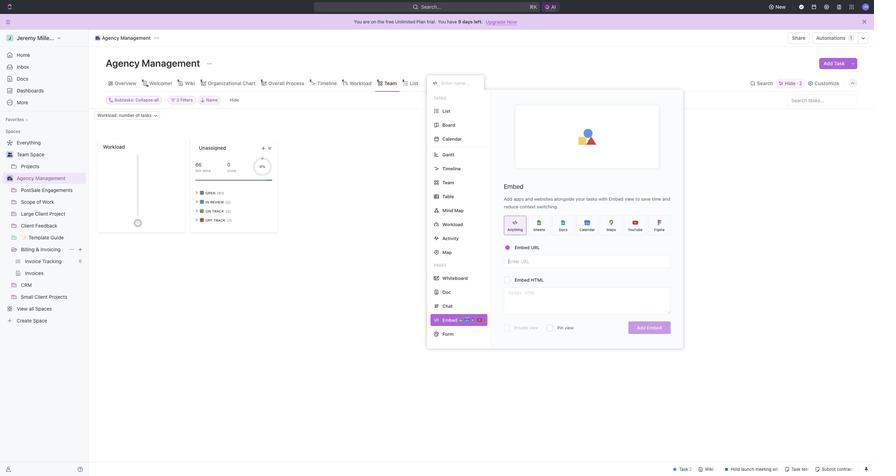 Task type: describe. For each thing, give the bounding box(es) containing it.
view
[[436, 80, 448, 86]]

embed for embed html
[[515, 277, 530, 283]]

html
[[531, 277, 544, 283]]

dashboards
[[17, 88, 44, 94]]

alongside
[[555, 196, 575, 202]]

off track (1)
[[206, 218, 232, 222]]

inbox link
[[3, 61, 86, 73]]

now
[[507, 19, 517, 25]]

0 vertical spatial agency
[[102, 35, 119, 41]]

board
[[443, 122, 456, 128]]

wiki
[[185, 80, 195, 86]]

0 horizontal spatial map
[[443, 250, 452, 255]]

hide for hide 2
[[786, 80, 796, 86]]

free
[[386, 19, 394, 24]]

1 horizontal spatial team
[[385, 80, 397, 86]]

view for private view
[[530, 325, 539, 331]]

add for add task
[[824, 60, 834, 66]]

you are on the free unlimited plan trial. you have 9 days left. upgrade now
[[354, 19, 517, 25]]

new button
[[766, 1, 791, 13]]

are
[[363, 19, 370, 24]]

management inside "tree"
[[35, 175, 66, 181]]

hide 2
[[786, 80, 803, 86]]

pages
[[434, 263, 447, 268]]

(2) for on track (2)
[[226, 209, 231, 213]]

customize button
[[806, 78, 842, 88]]

youtube
[[629, 228, 643, 232]]

hide button
[[227, 96, 242, 104]]

space
[[30, 152, 44, 158]]

1 vertical spatial on
[[206, 209, 211, 213]]

search button
[[749, 78, 776, 88]]

time
[[652, 196, 662, 202]]

chat
[[443, 303, 453, 309]]

Enter name... field
[[441, 80, 479, 86]]

reduce
[[504, 204, 519, 210]]

home link
[[3, 50, 86, 61]]

new
[[776, 4, 786, 10]]

agency management inside sidebar navigation
[[17, 175, 66, 181]]

add embed
[[638, 325, 662, 331]]

favorites button
[[3, 116, 31, 124]]

billing & invoicing link
[[21, 244, 66, 255]]

unassigned
[[199, 145, 226, 151]]

tasks
[[587, 196, 598, 202]]

hide for hide
[[230, 97, 239, 103]]

2 horizontal spatial team
[[443, 180, 454, 185]]

1 and from the left
[[526, 196, 533, 202]]

pin
[[558, 325, 564, 331]]

off
[[206, 218, 213, 222]]

gantt
[[443, 152, 455, 157]]

+
[[261, 144, 266, 152]]

customize
[[815, 80, 840, 86]]

whiteboard
[[443, 275, 468, 281]]

chart
[[243, 80, 256, 86]]

1 vertical spatial timeline
[[443, 166, 461, 171]]

1 vertical spatial management
[[142, 57, 200, 69]]

&
[[36, 247, 39, 252]]

welcome! link
[[148, 78, 172, 88]]

mind map
[[443, 208, 464, 213]]

anything
[[508, 228, 523, 232]]

done
[[228, 169, 236, 173]]

team inside "tree"
[[17, 152, 29, 158]]

mind
[[443, 208, 454, 213]]

unlimited
[[396, 19, 416, 24]]

add apps and websites alongside your tasks with embed view to save time and reduce context switching.
[[504, 196, 671, 210]]

2 and from the left
[[663, 196, 671, 202]]

days
[[463, 19, 473, 24]]

user group image
[[7, 153, 12, 157]]

1 horizontal spatial list
[[443, 108, 451, 114]]

2 you from the left
[[438, 19, 446, 24]]

with
[[599, 196, 608, 202]]

sidebar navigation
[[0, 30, 89, 476]]

to
[[636, 196, 640, 202]]

0 horizontal spatial agency management link
[[17, 173, 85, 184]]

doc
[[443, 289, 451, 295]]

open (61)
[[206, 191, 224, 195]]

url
[[531, 245, 540, 250]]

1
[[851, 35, 853, 41]]

share
[[793, 35, 806, 41]]

embed inside button
[[647, 325, 662, 331]]

66
[[196, 162, 202, 167]]

team space link
[[17, 149, 85, 160]]

1 vertical spatial agency management
[[106, 57, 202, 69]]

2 horizontal spatial workload
[[443, 222, 463, 227]]

0 horizontal spatial workload
[[103, 144, 125, 150]]

private
[[515, 325, 528, 331]]

trial.
[[427, 19, 437, 24]]

search
[[758, 80, 774, 86]]

(61)
[[217, 191, 224, 195]]

overall
[[269, 80, 285, 86]]

1 vertical spatial agency
[[106, 57, 140, 69]]

home
[[17, 52, 30, 58]]

0 horizontal spatial calendar
[[443, 136, 462, 142]]

view button
[[427, 78, 450, 88]]

embed inside add apps and websites alongside your tasks with embed view to save time and reduce context switching.
[[609, 196, 624, 202]]

embed for embed
[[504, 183, 524, 190]]

tree inside sidebar navigation
[[3, 137, 86, 327]]



Task type: vqa. For each thing, say whether or not it's contained in the screenshot.
'LEARN MORE' link
no



Task type: locate. For each thing, give the bounding box(es) containing it.
embed
[[504, 183, 524, 190], [609, 196, 624, 202], [515, 245, 530, 250], [515, 277, 530, 283], [647, 325, 662, 331]]

hide left 2
[[786, 80, 796, 86]]

figma
[[655, 228, 665, 232]]

embed for embed url
[[515, 245, 530, 250]]

(1)
[[227, 218, 232, 222]]

1 vertical spatial hide
[[230, 97, 239, 103]]

management
[[121, 35, 151, 41], [142, 57, 200, 69], [35, 175, 66, 181]]

and right time on the right top of page
[[663, 196, 671, 202]]

⌘k
[[530, 4, 537, 10]]

0 vertical spatial map
[[455, 208, 464, 213]]

1 vertical spatial business time image
[[7, 176, 12, 181]]

task
[[835, 60, 845, 66]]

tree
[[3, 137, 86, 327]]

1 horizontal spatial agency management link
[[93, 34, 152, 42]]

websites
[[535, 196, 553, 202]]

add for add apps and websites alongside your tasks with embed view to save time and reduce context switching.
[[504, 196, 513, 202]]

2 vertical spatial agency management
[[17, 175, 66, 181]]

(2)
[[226, 200, 231, 204], [226, 209, 231, 213]]

add for add embed
[[638, 325, 646, 331]]

docs right sheets
[[559, 228, 568, 232]]

0 vertical spatial agency management link
[[93, 34, 152, 42]]

view inside add apps and websites alongside your tasks with embed view to save time and reduce context switching.
[[625, 196, 635, 202]]

0 horizontal spatial list
[[410, 80, 419, 86]]

automations
[[817, 35, 846, 41]]

1 horizontal spatial add
[[638, 325, 646, 331]]

(2) for in review (2)
[[226, 200, 231, 204]]

not
[[196, 169, 202, 173]]

0 done
[[228, 162, 236, 173]]

business time image inside "tree"
[[7, 176, 12, 181]]

table
[[443, 194, 454, 199]]

context
[[520, 204, 536, 210]]

2 vertical spatial agency
[[17, 175, 34, 181]]

your
[[576, 196, 586, 202]]

0 vertical spatial docs
[[17, 76, 28, 82]]

1 horizontal spatial on
[[371, 19, 377, 24]]

1 horizontal spatial timeline
[[443, 166, 461, 171]]

add task
[[824, 60, 845, 66]]

1 horizontal spatial hide
[[786, 80, 796, 86]]

left.
[[474, 19, 483, 24]]

0 horizontal spatial on
[[206, 209, 211, 213]]

9
[[459, 19, 462, 24]]

view right "pin"
[[565, 325, 574, 331]]

1 vertical spatial workload
[[103, 144, 125, 150]]

in
[[206, 200, 209, 204]]

1 horizontal spatial you
[[438, 19, 446, 24]]

1 horizontal spatial map
[[455, 208, 464, 213]]

timeline inside "link"
[[318, 80, 337, 86]]

add embed button
[[629, 322, 671, 334]]

0 horizontal spatial hide
[[230, 97, 239, 103]]

view left to in the right top of the page
[[625, 196, 635, 202]]

favorites
[[6, 117, 24, 122]]

business time image
[[96, 36, 100, 40], [7, 176, 12, 181]]

tree containing team space
[[3, 137, 86, 327]]

organizational chart
[[208, 80, 256, 86]]

on inside you are on the free unlimited plan trial. you have 9 days left. upgrade now
[[371, 19, 377, 24]]

on up the "off"
[[206, 209, 211, 213]]

add inside add apps and websites alongside your tasks with embed view to save time and reduce context switching.
[[504, 196, 513, 202]]

0 vertical spatial list
[[410, 80, 419, 86]]

overall process link
[[267, 78, 305, 88]]

search...
[[421, 4, 441, 10]]

team up table
[[443, 180, 454, 185]]

tasks
[[434, 96, 447, 100]]

timeline
[[318, 80, 337, 86], [443, 166, 461, 171]]

1 you from the left
[[354, 19, 362, 24]]

list link
[[409, 78, 419, 88]]

2
[[800, 80, 803, 86]]

add inside button
[[824, 60, 834, 66]]

in review (2)
[[206, 200, 231, 204]]

1 vertical spatial (2)
[[226, 209, 231, 213]]

open
[[206, 191, 216, 195]]

track for off track
[[214, 218, 226, 222]]

invoicing
[[41, 247, 61, 252]]

and
[[526, 196, 533, 202], [663, 196, 671, 202]]

overview
[[115, 80, 136, 86]]

timeline link
[[316, 78, 337, 88]]

1 vertical spatial add
[[504, 196, 513, 202]]

0 vertical spatial timeline
[[318, 80, 337, 86]]

view button
[[427, 75, 450, 91]]

view right private
[[530, 325, 539, 331]]

maps
[[607, 228, 616, 232]]

workload
[[350, 80, 372, 86], [103, 144, 125, 150], [443, 222, 463, 227]]

Enter URL text field
[[505, 255, 671, 268]]

track down in review (2)
[[212, 209, 224, 213]]

the
[[378, 19, 385, 24]]

team
[[385, 80, 397, 86], [17, 152, 29, 158], [443, 180, 454, 185]]

hide down organizational chart link
[[230, 97, 239, 103]]

2 vertical spatial add
[[638, 325, 646, 331]]

agency management
[[102, 35, 151, 41], [106, 57, 202, 69], [17, 175, 66, 181]]

organizational
[[208, 80, 242, 86]]

on track (2)
[[206, 209, 231, 213]]

upgrade
[[486, 19, 506, 25]]

map
[[455, 208, 464, 213], [443, 250, 452, 255]]

form
[[443, 331, 454, 337]]

team link
[[383, 78, 397, 88]]

docs link
[[3, 73, 86, 85]]

team right user group icon
[[17, 152, 29, 158]]

you left are
[[354, 19, 362, 24]]

2 horizontal spatial view
[[625, 196, 635, 202]]

calendar left the maps at the top right of page
[[580, 228, 595, 232]]

private view
[[515, 325, 539, 331]]

0 vertical spatial business time image
[[96, 36, 100, 40]]

billing & invoicing
[[21, 247, 61, 252]]

add inside button
[[638, 325, 646, 331]]

and up context
[[526, 196, 533, 202]]

Enter HTML text field
[[505, 288, 671, 314]]

0 vertical spatial team
[[385, 80, 397, 86]]

agency management link
[[93, 34, 152, 42], [17, 173, 85, 184]]

Search tasks... text field
[[788, 95, 858, 105]]

0 horizontal spatial docs
[[17, 76, 28, 82]]

0 vertical spatial track
[[212, 209, 224, 213]]

0 vertical spatial add
[[824, 60, 834, 66]]

docs inside sidebar navigation
[[17, 76, 28, 82]]

0 horizontal spatial view
[[530, 325, 539, 331]]

1 vertical spatial map
[[443, 250, 452, 255]]

track for on track
[[212, 209, 224, 213]]

have
[[447, 19, 457, 24]]

2 vertical spatial team
[[443, 180, 454, 185]]

1 vertical spatial calendar
[[580, 228, 595, 232]]

0 horizontal spatial and
[[526, 196, 533, 202]]

0 horizontal spatial business time image
[[7, 176, 12, 181]]

1 horizontal spatial workload
[[350, 80, 372, 86]]

embed url
[[515, 245, 540, 250]]

(2) right review
[[226, 200, 231, 204]]

process
[[286, 80, 305, 86]]

1 vertical spatial docs
[[559, 228, 568, 232]]

0 vertical spatial calendar
[[443, 136, 462, 142]]

list
[[410, 80, 419, 86], [443, 108, 451, 114]]

track down on track (2)
[[214, 218, 226, 222]]

team left list link
[[385, 80, 397, 86]]

you left have
[[438, 19, 446, 24]]

2 vertical spatial workload
[[443, 222, 463, 227]]

0 vertical spatial workload
[[350, 80, 372, 86]]

sheets
[[534, 228, 546, 232]]

1 horizontal spatial business time image
[[96, 36, 100, 40]]

1 (2) from the top
[[226, 200, 231, 204]]

0 horizontal spatial timeline
[[318, 80, 337, 86]]

view for pin view
[[565, 325, 574, 331]]

on right are
[[371, 19, 377, 24]]

1 horizontal spatial docs
[[559, 228, 568, 232]]

1 horizontal spatial and
[[663, 196, 671, 202]]

on
[[371, 19, 377, 24], [206, 209, 211, 213]]

pin view
[[558, 325, 574, 331]]

wiki link
[[184, 78, 195, 88]]

2 vertical spatial management
[[35, 175, 66, 181]]

billing
[[21, 247, 35, 252]]

1 vertical spatial list
[[443, 108, 451, 114]]

agency inside "tree"
[[17, 175, 34, 181]]

embed html
[[515, 277, 544, 283]]

map down activity
[[443, 250, 452, 255]]

business time image inside 'agency management' link
[[96, 36, 100, 40]]

you
[[354, 19, 362, 24], [438, 19, 446, 24]]

map right mind
[[455, 208, 464, 213]]

2 horizontal spatial add
[[824, 60, 834, 66]]

save
[[642, 196, 651, 202]]

0 vertical spatial management
[[121, 35, 151, 41]]

1 vertical spatial agency management link
[[17, 173, 85, 184]]

1 vertical spatial track
[[214, 218, 226, 222]]

timeline down gantt
[[443, 166, 461, 171]]

0 vertical spatial on
[[371, 19, 377, 24]]

list right team link
[[410, 80, 419, 86]]

done
[[203, 169, 211, 173]]

calendar down board
[[443, 136, 462, 142]]

(2) up (1)
[[226, 209, 231, 213]]

0 vertical spatial agency management
[[102, 35, 151, 41]]

docs down inbox at the top left
[[17, 76, 28, 82]]

organizational chart link
[[207, 78, 256, 88]]

plan
[[417, 19, 426, 24]]

1 horizontal spatial view
[[565, 325, 574, 331]]

0 vertical spatial (2)
[[226, 200, 231, 204]]

hide inside button
[[230, 97, 239, 103]]

0 vertical spatial hide
[[786, 80, 796, 86]]

view
[[625, 196, 635, 202], [530, 325, 539, 331], [565, 325, 574, 331]]

2 (2) from the top
[[226, 209, 231, 213]]

review
[[210, 200, 224, 204]]

0 horizontal spatial team
[[17, 152, 29, 158]]

1 vertical spatial team
[[17, 152, 29, 158]]

1 horizontal spatial calendar
[[580, 228, 595, 232]]

upgrade now link
[[486, 19, 517, 25]]

inbox
[[17, 64, 29, 70]]

dashboards link
[[3, 85, 86, 96]]

switching.
[[537, 204, 559, 210]]

0 horizontal spatial add
[[504, 196, 513, 202]]

0 horizontal spatial you
[[354, 19, 362, 24]]

timeline right process
[[318, 80, 337, 86]]

add task button
[[820, 58, 850, 69]]

list up board
[[443, 108, 451, 114]]

share button
[[789, 32, 810, 44]]



